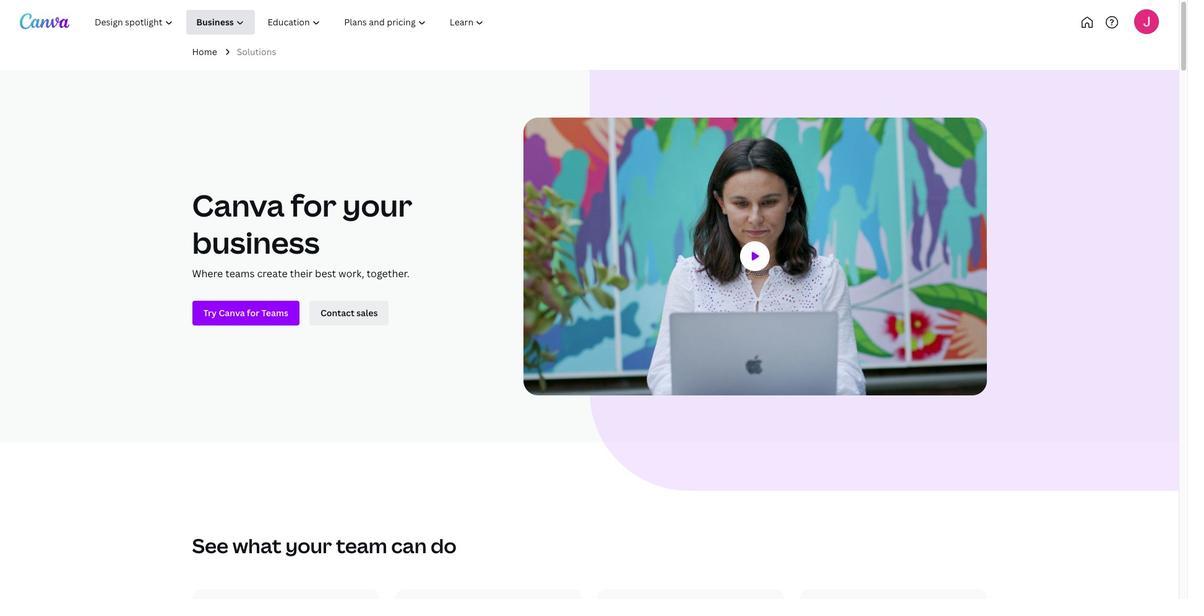 Task type: locate. For each thing, give the bounding box(es) containing it.
team
[[336, 532, 387, 559]]

0 horizontal spatial your
[[286, 532, 332, 559]]

your inside canva for your business where teams create their best work, together.
[[343, 185, 412, 226]]

their
[[290, 267, 313, 281]]

business
[[192, 222, 320, 263]]

your
[[343, 185, 412, 226], [286, 532, 332, 559]]

do
[[431, 532, 457, 559]]

can
[[391, 532, 427, 559]]

1 horizontal spatial your
[[343, 185, 412, 226]]

create
[[257, 267, 288, 281]]

0 vertical spatial your
[[343, 185, 412, 226]]

top level navigation element
[[84, 10, 537, 35]]

your for for
[[343, 185, 412, 226]]

1 vertical spatial your
[[286, 532, 332, 559]]

your for what
[[286, 532, 332, 559]]

canva for your business where teams create their best work, together.
[[192, 185, 412, 281]]

what
[[232, 532, 282, 559]]

best
[[315, 267, 336, 281]]

together.
[[367, 267, 410, 281]]

for
[[291, 185, 337, 226]]



Task type: vqa. For each thing, say whether or not it's contained in the screenshot.
to inside the Upload, store and organize your videos Add videos to use in your designs or organize them using folders. Get started by uploading from your device or importing from other apps.
no



Task type: describe. For each thing, give the bounding box(es) containing it.
teams
[[225, 267, 255, 281]]

work,
[[339, 267, 364, 281]]

see what your team can do
[[192, 532, 457, 559]]

home link
[[192, 45, 217, 59]]

where
[[192, 267, 223, 281]]

canva
[[192, 185, 284, 226]]

home
[[192, 46, 217, 58]]

see
[[192, 532, 228, 559]]

solutions
[[237, 46, 276, 58]]



